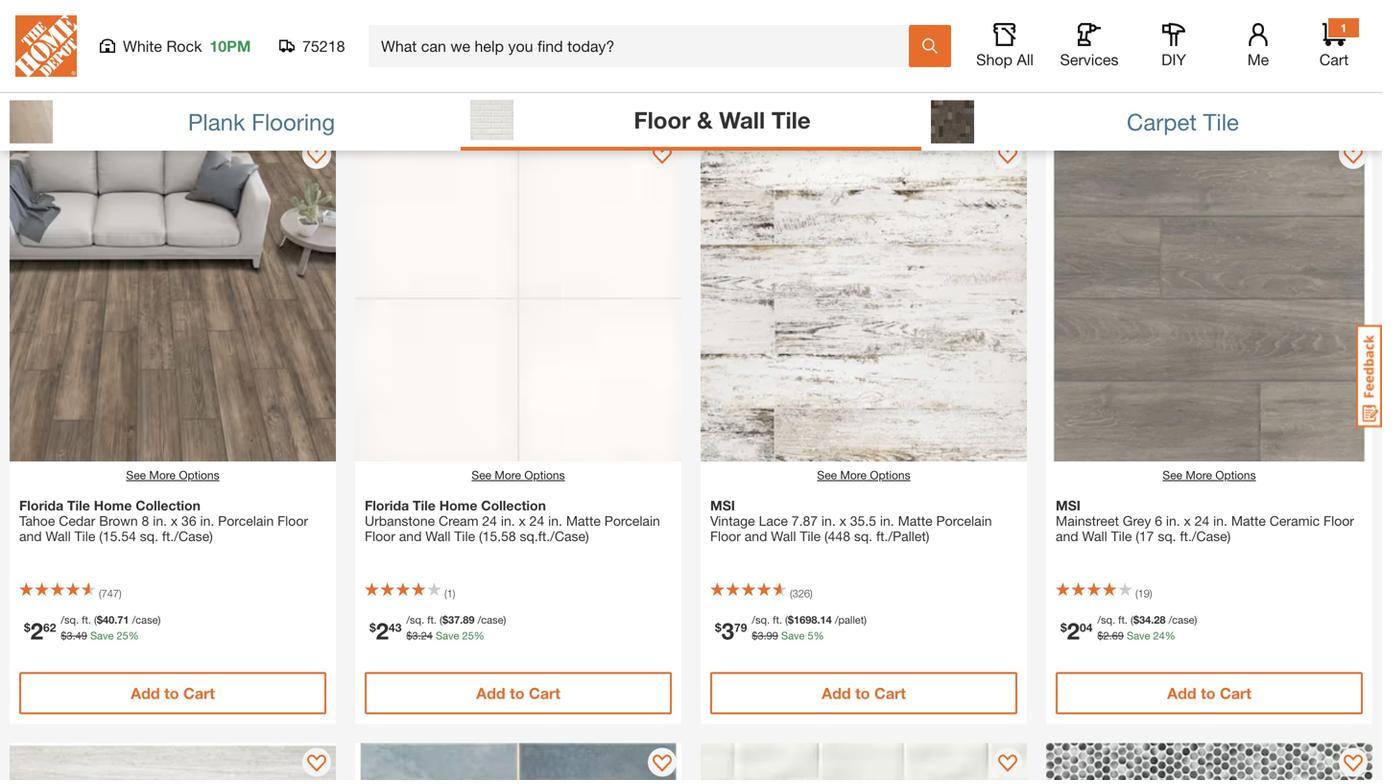 Task type: vqa. For each thing, say whether or not it's contained in the screenshot.


Task type: locate. For each thing, give the bounding box(es) containing it.
matte right 35.5
[[898, 513, 933, 529]]

save inside '$ 2 04 /sq. ft. ( $ 34 . 28 /case ) $ 2 . 69 save 24 %'
[[1127, 630, 1151, 642]]

2 porcelain from the left
[[605, 513, 661, 529]]

% inside $ 3 79 /sq. ft. ( $ 1698 . 14 /pallet ) $ 3 . 99 save 5 %
[[814, 630, 825, 642]]

3 for florida tile home collection urbanstone cream 24 in. x 24 in. matte porcelain floor and wall tile (15.58 sq.ft./case)
[[412, 630, 418, 642]]

(15.58
[[479, 529, 516, 545]]

.
[[418, 22, 421, 34], [764, 22, 767, 34], [115, 614, 117, 627], [460, 614, 463, 627], [818, 614, 821, 627], [1152, 614, 1155, 627], [73, 630, 76, 642], [418, 630, 421, 642], [764, 630, 767, 642], [1110, 630, 1113, 642]]

49 right the 12
[[421, 22, 433, 34]]

4 /sq. from the left
[[1098, 614, 1116, 627]]

/sq. inside $ 3 79 /sq. ft. ( $ 1698 . 14 /pallet ) $ 3 . 99 save 5 %
[[752, 614, 770, 627]]

msi for 2
[[1056, 498, 1081, 514]]

3 for florida tile home collection tahoe cedar brown 8 in. x 36 in. porcelain floor and wall tile (15.54 sq. ft./case)
[[67, 630, 73, 642]]

more for x
[[149, 469, 176, 482]]

msi
[[711, 498, 736, 514], [1056, 498, 1081, 514]]

( 19 )
[[1136, 588, 1153, 600]]

display image for lakeview denim 3 in. x 12 in. glossy ceramic wall tile (5.5 sq. ft./case) 'image'
[[653, 755, 672, 775]]

home inside florida tile home collection tahoe cedar brown 8 in. x 36 in. porcelain floor and wall tile (15.54 sq. ft./case)
[[94, 498, 132, 514]]

(448
[[825, 529, 851, 545]]

0 horizontal spatial msi
[[711, 498, 736, 514]]

options for porcelain
[[870, 469, 911, 482]]

ft. left 1698
[[773, 614, 783, 627]]

7.87
[[792, 513, 818, 529]]

7 in. from the left
[[1167, 513, 1181, 529]]

1 horizontal spatial 25
[[462, 630, 474, 642]]

porcelain right ft./pallet)
[[937, 513, 993, 529]]

3 see from the left
[[818, 469, 837, 482]]

( up $ 3 79 /sq. ft. ( $ 1698 . 14 /pallet ) $ 3 . 99 save 5 %
[[790, 588, 793, 600]]

1 x from the left
[[171, 513, 178, 529]]

msi inside msi vintage lace 7.87 in. x 35.5 in. matte porcelain floor and wall tile (448 sq. ft./pallet)
[[711, 498, 736, 514]]

save inside $ 2 62 /sq. ft. ( $ 40 . 71 /case ) $ 3 . 49 save 25 %
[[90, 630, 114, 642]]

x left 36 at left
[[171, 513, 178, 529]]

99
[[767, 22, 779, 34], [767, 630, 779, 642]]

2 sq. from the left
[[855, 529, 873, 545]]

collection up (15.58
[[481, 498, 546, 514]]

add to cart button up the whisper white 3 in. x 6 in. glossy ceramic subway wall tile (1 sq. ft./case) image
[[711, 673, 1018, 715]]

2 horizontal spatial /case
[[1169, 614, 1195, 627]]

carpet
[[1127, 108, 1197, 135]]

rock
[[166, 37, 202, 55]]

( inside '$ 2 04 /sq. ft. ( $ 34 . 28 /case ) $ 2 . 69 save 24 %'
[[1131, 614, 1134, 627]]

add to cart for msi vintage lace 7.87 in. x 35.5 in. matte porcelain floor and wall tile (448 sq. ft./pallet)
[[822, 685, 906, 703]]

1 msi from the left
[[711, 498, 736, 514]]

florida inside florida tile home collection tahoe cedar brown 8 in. x 36 in. porcelain floor and wall tile (15.54 sq. ft./case)
[[19, 498, 63, 514]]

and left cedar
[[19, 529, 42, 545]]

4 see more options link from the left
[[1163, 467, 1257, 484]]

home for cedar
[[94, 498, 132, 514]]

ft. inside '$ 2 04 /sq. ft. ( $ 34 . 28 /case ) $ 2 . 69 save 24 %'
[[1119, 614, 1128, 627]]

/case inside "$ 2 43 /sq. ft. ( $ 37 . 89 /case ) $ 3 . 24 save 25 %"
[[478, 614, 504, 627]]

the home depot logo image
[[15, 15, 77, 77]]

options for 24
[[525, 469, 565, 482]]

ft.
[[82, 614, 91, 627], [428, 614, 437, 627], [773, 614, 783, 627], [1119, 614, 1128, 627]]

sq.ft./case)
[[520, 529, 589, 545]]

tile left cream
[[413, 498, 436, 514]]

matte inside msi vintage lace 7.87 in. x 35.5 in. matte porcelain floor and wall tile (448 sq. ft./pallet)
[[898, 513, 933, 529]]

1 see more options from the left
[[126, 469, 220, 482]]

24 inside msi mainstreet grey 6 in. x 24 in. matte ceramic floor and wall tile (17 sq. ft./case)
[[1195, 513, 1210, 529]]

1 horizontal spatial florida
[[365, 498, 409, 514]]

3 /case from the left
[[1169, 614, 1195, 627]]

1 for (
[[447, 588, 453, 600]]

and inside msi mainstreet grey 6 in. x 24 in. matte ceramic floor and wall tile (17 sq. ft./case)
[[1056, 529, 1079, 545]]

vintage
[[711, 513, 755, 529]]

/case inside '$ 2 04 /sq. ft. ( $ 34 . 28 /case ) $ 2 . 69 save 24 %'
[[1169, 614, 1195, 627]]

3 ft. from the left
[[773, 614, 783, 627]]

/sq. up 69
[[1098, 614, 1116, 627]]

porcelain inside florida tile home collection tahoe cedar brown 8 in. x 36 in. porcelain floor and wall tile (15.54 sq. ft./case)
[[218, 513, 274, 529]]

1 99 from the top
[[767, 22, 779, 34]]

to
[[164, 76, 179, 95], [510, 76, 525, 95], [856, 76, 871, 95], [1201, 76, 1216, 95], [164, 685, 179, 703], [510, 685, 525, 703], [856, 685, 871, 703], [1201, 685, 1216, 703]]

12
[[389, 13, 402, 26]]

more for 24
[[495, 469, 521, 482]]

sq. right (17
[[1158, 529, 1177, 545]]

0 horizontal spatial matte
[[566, 513, 601, 529]]

1 horizontal spatial msi
[[1056, 498, 1081, 514]]

2 horizontal spatial 25
[[1160, 22, 1171, 34]]

see up msi mainstreet grey 6 in. x 24 in. matte ceramic floor and wall tile (17 sq. ft./case) at bottom
[[1163, 469, 1183, 482]]

ft./pallet)
[[877, 529, 930, 545]]

more up florida tile home collection urbanstone cream 24 in. x 24 in. matte porcelain floor and wall tile (15.58 sq.ft./case) on the bottom of the page
[[495, 469, 521, 482]]

see more options link
[[126, 467, 220, 484], [472, 467, 565, 484], [818, 467, 911, 484], [1163, 467, 1257, 484]]

display image for vintage lace 7.87 in. x 35.5 in. matte porcelain floor and wall tile (448 sq. ft./pallet) image
[[999, 147, 1018, 166]]

$ right 39 at the right
[[752, 22, 758, 34]]

tile
[[772, 106, 811, 133], [1204, 108, 1240, 135], [67, 498, 90, 514], [413, 498, 436, 514], [74, 529, 95, 545], [455, 529, 475, 545], [800, 529, 821, 545], [1112, 529, 1133, 545]]

24 right 6
[[1195, 513, 1210, 529]]

) up 1698
[[811, 588, 813, 600]]

add to cart
[[131, 76, 215, 95], [1168, 76, 1252, 95], [131, 685, 215, 703], [476, 685, 561, 703], [822, 685, 906, 703], [1168, 685, 1252, 703]]

save down 40
[[90, 630, 114, 642]]

3 sq. from the left
[[1158, 529, 1177, 545]]

24 right (15.58
[[530, 513, 545, 529]]

add inside $ 2 39 $ 2 . 99 save 20 % add to cart
[[822, 76, 851, 95]]

2 see from the left
[[472, 469, 492, 482]]

/case inside $ 2 62 /sq. ft. ( $ 40 . 71 /case ) $ 3 . 49 save 25 %
[[132, 614, 158, 627]]

1 sq. from the left
[[140, 529, 158, 545]]

1 home from the left
[[94, 498, 132, 514]]

see more options link for porcelain
[[818, 467, 911, 484]]

$ left the 28
[[1134, 614, 1140, 627]]

add to cart up the whisper white 3 in. x 6 in. glossy ceramic subway wall tile (1 sq. ft./case) image
[[822, 685, 906, 703]]

1 matte from the left
[[566, 513, 601, 529]]

2 msi from the left
[[1056, 498, 1081, 514]]

see up 7.87
[[818, 469, 837, 482]]

x inside florida tile home collection tahoe cedar brown 8 in. x 36 in. porcelain floor and wall tile (15.54 sq. ft./case)
[[171, 513, 178, 529]]

0 horizontal spatial 49
[[76, 630, 87, 642]]

add to cart for florida tile home collection tahoe cedar brown 8 in. x 36 in. porcelain floor and wall tile (15.54 sq. ft./case)
[[131, 685, 215, 703]]

) right 71 in the bottom left of the page
[[158, 614, 161, 627]]

toledo blanc 5.75 in. x 35.75 in. matte porcelain wood look floor and wall tile (13.5 sq. ft./case) image
[[10, 744, 336, 781]]

34
[[1140, 614, 1152, 627]]

/sq.
[[61, 614, 79, 627], [407, 614, 425, 627], [752, 614, 770, 627], [1098, 614, 1116, 627]]

display image
[[307, 147, 327, 166], [999, 147, 1018, 166], [1344, 147, 1364, 166], [307, 755, 327, 775], [653, 755, 672, 775], [999, 755, 1018, 775], [1344, 755, 1364, 775]]

25 for florida tile home collection tahoe cedar brown 8 in. x 36 in. porcelain floor and wall tile (15.54 sq. ft./case)
[[117, 630, 128, 642]]

0 horizontal spatial collection
[[136, 498, 201, 514]]

( left 37
[[440, 614, 443, 627]]

save left 5
[[782, 630, 805, 642]]

matte left 'ceramic'
[[1232, 513, 1267, 529]]

wall inside msi mainstreet grey 6 in. x 24 in. matte ceramic floor and wall tile (17 sq. ft./case)
[[1083, 529, 1108, 545]]

/case right the 89
[[478, 614, 504, 627]]

0 horizontal spatial sq.
[[140, 529, 158, 545]]

x
[[171, 513, 178, 529], [519, 513, 526, 529], [840, 513, 847, 529], [1185, 513, 1192, 529]]

msi inside msi mainstreet grey 6 in. x 24 in. matte ceramic floor and wall tile (17 sq. ft./case)
[[1056, 498, 1081, 514]]

( inside $ 2 62 /sq. ft. ( $ 40 . 71 /case ) $ 3 . 49 save 25 %
[[94, 614, 97, 627]]

save
[[436, 22, 459, 34], [782, 22, 805, 34], [90, 630, 114, 642], [436, 630, 459, 642], [782, 630, 805, 642], [1127, 630, 1151, 642]]

49
[[421, 22, 433, 34], [76, 630, 87, 642]]

% down 71 in the bottom left of the page
[[128, 630, 139, 642]]

2 /case from the left
[[478, 614, 504, 627]]

2 ft. from the left
[[428, 614, 437, 627]]

ft./case)
[[162, 529, 213, 545], [1181, 529, 1231, 545]]

25 for florida tile home collection urbanstone cream 24 in. x 24 in. matte porcelain floor and wall tile (15.58 sq.ft./case)
[[462, 630, 474, 642]]

24 right cream
[[482, 513, 497, 529]]

home for cream
[[440, 498, 478, 514]]

2 see more options link from the left
[[472, 467, 565, 484]]

1 /case from the left
[[132, 614, 158, 627]]

(
[[99, 588, 101, 600], [445, 588, 447, 600], [790, 588, 793, 600], [1136, 588, 1139, 600], [94, 614, 97, 627], [440, 614, 443, 627], [786, 614, 788, 627], [1131, 614, 1134, 627]]

3 /sq. from the left
[[752, 614, 770, 627]]

1 horizontal spatial sq.
[[855, 529, 873, 545]]

3 see more options from the left
[[818, 469, 911, 482]]

3 porcelain from the left
[[937, 513, 993, 529]]

49 right 62
[[76, 630, 87, 642]]

) inside $ 2 62 /sq. ft. ( $ 40 . 71 /case ) $ 3 . 49 save 25 %
[[158, 614, 161, 627]]

1 horizontal spatial collection
[[481, 498, 546, 514]]

white
[[123, 37, 162, 55]]

wall
[[719, 106, 766, 133], [46, 529, 71, 545], [426, 529, 451, 545], [771, 529, 797, 545], [1083, 529, 1108, 545]]

florida tile home collection urbanstone cream 24 in. x 24 in. matte porcelain floor and wall tile (15.58 sq.ft./case)
[[365, 498, 661, 545]]

3 matte from the left
[[1232, 513, 1267, 529]]

0 horizontal spatial 1
[[447, 588, 453, 600]]

0 horizontal spatial /case
[[132, 614, 158, 627]]

1 ft./case) from the left
[[162, 529, 213, 545]]

porcelain inside florida tile home collection urbanstone cream 24 in. x 24 in. matte porcelain floor and wall tile (15.58 sq.ft./case)
[[605, 513, 661, 529]]

3 more from the left
[[841, 469, 867, 482]]

see
[[126, 469, 146, 482], [472, 469, 492, 482], [818, 469, 837, 482], [1163, 469, 1183, 482]]

/sq. inside "$ 2 43 /sq. ft. ( $ 37 . 89 /case ) $ 3 . 24 save 25 %"
[[407, 614, 425, 627]]

ft./case) inside msi mainstreet grey 6 in. x 24 in. matte ceramic floor and wall tile (17 sq. ft./case)
[[1181, 529, 1231, 545]]

25 down 71 in the bottom left of the page
[[117, 630, 128, 642]]

/case
[[132, 614, 158, 627], [478, 614, 504, 627], [1169, 614, 1195, 627]]

save inside $ 3 79 /sq. ft. ( $ 1698 . 14 /pallet ) $ 3 . 99 save 5 %
[[782, 630, 805, 642]]

carpet tile button
[[922, 93, 1383, 151]]

wall left grey
[[1083, 529, 1108, 545]]

and inside florida tile home collection urbanstone cream 24 in. x 24 in. matte porcelain floor and wall tile (15.58 sq.ft./case)
[[399, 529, 422, 545]]

save down 37
[[436, 630, 459, 642]]

options up 36 at left
[[179, 469, 220, 482]]

x inside florida tile home collection urbanstone cream 24 in. x 24 in. matte porcelain floor and wall tile (15.58 sq.ft./case)
[[519, 513, 526, 529]]

% inside '$ 2 04 /sq. ft. ( $ 34 . 28 /case ) $ 2 . 69 save 24 %'
[[1166, 630, 1176, 642]]

326
[[793, 588, 811, 600]]

0 vertical spatial 1
[[1341, 21, 1348, 35]]

sq. for 2
[[1158, 529, 1177, 545]]

see more options up msi mainstreet grey 6 in. x 24 in. matte ceramic floor and wall tile (17 sq. ft./case) at bottom
[[1163, 469, 1257, 482]]

99 inside $ 3 79 /sq. ft. ( $ 1698 . 14 /pallet ) $ 3 . 99 save 5 %
[[767, 630, 779, 642]]

/sq. inside '$ 2 04 /sq. ft. ( $ 34 . 28 /case ) $ 2 . 69 save 24 %'
[[1098, 614, 1116, 627]]

3 see more options link from the left
[[818, 467, 911, 484]]

/sq. inside $ 2 62 /sq. ft. ( $ 40 . 71 /case ) $ 3 . 49 save 25 %
[[61, 614, 79, 627]]

1 and from the left
[[19, 529, 42, 545]]

collection for x
[[481, 498, 546, 514]]

39
[[735, 13, 748, 26]]

0 horizontal spatial florida
[[19, 498, 63, 514]]

1 vertical spatial 99
[[767, 630, 779, 642]]

( up "$ 2 43 /sq. ft. ( $ 37 . 89 /case ) $ 3 . 24 save 25 %"
[[445, 588, 447, 600]]

75218 button
[[279, 36, 346, 56]]

services
[[1061, 50, 1119, 69]]

home up (15.54
[[94, 498, 132, 514]]

6
[[1155, 513, 1163, 529]]

floor inside msi mainstreet grey 6 in. x 24 in. matte ceramic floor and wall tile (17 sq. ft./case)
[[1324, 513, 1355, 529]]

/case for (15.54
[[132, 614, 158, 627]]

more
[[149, 469, 176, 482], [495, 469, 521, 482], [841, 469, 867, 482], [1186, 469, 1213, 482]]

2 see more options from the left
[[472, 469, 565, 482]]

display image for penny round grigio mix 12 in. x 13 in. x 6 mm glazed porcelain mesh-mounted mosaic tile (14.36 sq. ft. / case) image
[[1344, 755, 1364, 775]]

tile inside msi vintage lace 7.87 in. x 35.5 in. matte porcelain floor and wall tile (448 sq. ft./pallet)
[[800, 529, 821, 545]]

to inside "$ 2 12 $ 2 . 49 save 15 % add to cart"
[[510, 76, 525, 95]]

1 horizontal spatial ft./case)
[[1181, 529, 1231, 545]]

tile left (15.54
[[74, 529, 95, 545]]

4 x from the left
[[1185, 513, 1192, 529]]

3 right 79
[[758, 630, 764, 642]]

wall right &
[[719, 106, 766, 133]]

save for msi vintage lace 7.87 in. x 35.5 in. matte porcelain floor and wall tile (448 sq. ft./pallet)
[[782, 630, 805, 642]]

see more options up 35.5
[[818, 469, 911, 482]]

4 see more options from the left
[[1163, 469, 1257, 482]]

) up 71 in the bottom left of the page
[[119, 588, 122, 600]]

mainstreet
[[1056, 513, 1120, 529]]

24 inside "$ 2 43 /sq. ft. ( $ 37 . 89 /case ) $ 3 . 24 save 25 %"
[[421, 630, 433, 642]]

2 /sq. from the left
[[407, 614, 425, 627]]

99 right 79
[[767, 630, 779, 642]]

% down "14"
[[814, 630, 825, 642]]

sq.
[[140, 529, 158, 545], [855, 529, 873, 545], [1158, 529, 1177, 545]]

tahoe
[[19, 513, 55, 529]]

3 right 62
[[67, 630, 73, 642]]

$ left the 12
[[370, 13, 376, 26]]

$
[[370, 13, 376, 26], [715, 13, 722, 26], [407, 22, 412, 34], [752, 22, 758, 34], [1098, 22, 1104, 34], [97, 614, 103, 627], [443, 614, 448, 627], [788, 614, 794, 627], [1134, 614, 1140, 627], [24, 621, 30, 635], [370, 621, 376, 635], [715, 621, 722, 635], [1061, 621, 1068, 635], [61, 630, 67, 642], [407, 630, 412, 642], [752, 630, 758, 642], [1098, 630, 1104, 642]]

wall inside msi vintage lace 7.87 in. x 35.5 in. matte porcelain floor and wall tile (448 sq. ft./pallet)
[[771, 529, 797, 545]]

ft. left 37
[[428, 614, 437, 627]]

25 inside $ 2 62 /sq. ft. ( $ 40 . 71 /case ) $ 3 . 49 save 25 %
[[117, 630, 128, 642]]

florida left cream
[[365, 498, 409, 514]]

1 horizontal spatial 1
[[1341, 21, 1348, 35]]

2 horizontal spatial porcelain
[[937, 513, 993, 529]]

ft. inside $ 3 79 /sq. ft. ( $ 1698 . 14 /pallet ) $ 3 . 99 save 5 %
[[773, 614, 783, 627]]

(17
[[1136, 529, 1155, 545]]

4 and from the left
[[1056, 529, 1079, 545]]

matte for 3
[[898, 513, 933, 529]]

porcelain
[[218, 513, 274, 529], [605, 513, 661, 529], [937, 513, 993, 529]]

see more options for x
[[126, 469, 220, 482]]

2 options from the left
[[525, 469, 565, 482]]

collection inside florida tile home collection tahoe cedar brown 8 in. x 36 in. porcelain floor and wall tile (15.54 sq. ft./case)
[[136, 498, 201, 514]]

2 matte from the left
[[898, 513, 933, 529]]

1 horizontal spatial /case
[[478, 614, 504, 627]]

( inside $ 3 79 /sq. ft. ( $ 1698 . 14 /pallet ) $ 3 . 99 save 5 %
[[786, 614, 788, 627]]

0 horizontal spatial home
[[94, 498, 132, 514]]

/case right 71 in the bottom left of the page
[[132, 614, 158, 627]]

1 inside cart 1
[[1341, 21, 1348, 35]]

25 %
[[1160, 22, 1182, 34]]

see more options link up msi mainstreet grey 6 in. x 24 in. matte ceramic floor and wall tile (17 sq. ft./case) at bottom
[[1163, 467, 1257, 484]]

save left 20
[[782, 22, 805, 34]]

save inside "$ 2 43 /sq. ft. ( $ 37 . 89 /case ) $ 3 . 24 save 25 %"
[[436, 630, 459, 642]]

4 options from the left
[[1216, 469, 1257, 482]]

4 more from the left
[[1186, 469, 1213, 482]]

see more options link up florida tile home collection urbanstone cream 24 in. x 24 in. matte porcelain floor and wall tile (15.58 sq.ft./case) on the bottom of the page
[[472, 467, 565, 484]]

0 horizontal spatial porcelain
[[218, 513, 274, 529]]

home inside florida tile home collection urbanstone cream 24 in. x 24 in. matte porcelain floor and wall tile (15.58 sq.ft./case)
[[440, 498, 478, 514]]

and left 7.87
[[745, 529, 768, 545]]

( left 1698
[[786, 614, 788, 627]]

69
[[1113, 630, 1124, 642]]

florida inside florida tile home collection urbanstone cream 24 in. x 24 in. matte porcelain floor and wall tile (15.58 sq.ft./case)
[[365, 498, 409, 514]]

/sq. right 79
[[752, 614, 770, 627]]

all
[[1017, 50, 1034, 69]]

4 see from the left
[[1163, 469, 1183, 482]]

ft. for mainstreet grey 6 in. x 24 in. matte ceramic floor and wall tile (17 sq. ft./case)
[[1119, 614, 1128, 627]]

display image for the whisper white 3 in. x 6 in. glossy ceramic subway wall tile (1 sq. ft./case) image
[[999, 755, 1018, 775]]

1 see from the left
[[126, 469, 146, 482]]

and left cream
[[399, 529, 422, 545]]

) inside $ 3 79 /sq. ft. ( $ 1698 . 14 /pallet ) $ 3 . 99 save 5 %
[[864, 614, 867, 627]]

floor
[[634, 106, 691, 133], [278, 513, 308, 529], [1324, 513, 1355, 529], [365, 529, 396, 545], [711, 529, 741, 545]]

msi vintage lace 7.87 in. x 35.5 in. matte porcelain floor and wall tile (448 sq. ft./pallet)
[[711, 498, 993, 545]]

2 and from the left
[[399, 529, 422, 545]]

flooring
[[252, 108, 335, 135]]

2 99 from the top
[[767, 630, 779, 642]]

) up 37
[[453, 588, 456, 600]]

and
[[19, 529, 42, 545], [399, 529, 422, 545], [745, 529, 768, 545], [1056, 529, 1079, 545]]

matte for 2
[[1232, 513, 1267, 529]]

more up msi vintage lace 7.87 in. x 35.5 in. matte porcelain floor and wall tile (448 sq. ft./pallet)
[[841, 469, 867, 482]]

ft. inside $ 2 62 /sq. ft. ( $ 40 . 71 /case ) $ 3 . 49 save 25 %
[[82, 614, 91, 627]]

save down 34
[[1127, 630, 1151, 642]]

1 vertical spatial 1
[[447, 588, 453, 600]]

7
[[1068, 9, 1080, 36]]

4 in. from the left
[[548, 513, 563, 529]]

3 inside $ 2 62 /sq. ft. ( $ 40 . 71 /case ) $ 3 . 49 save 25 %
[[67, 630, 73, 642]]

% down the 28
[[1166, 630, 1176, 642]]

carpet tile image
[[932, 100, 975, 144]]

tile right carpet
[[1204, 108, 1240, 135]]

in.
[[153, 513, 167, 529], [200, 513, 214, 529], [501, 513, 515, 529], [548, 513, 563, 529], [822, 513, 836, 529], [881, 513, 895, 529], [1167, 513, 1181, 529], [1214, 513, 1228, 529]]

/sq. right 62
[[61, 614, 79, 627]]

37
[[448, 614, 460, 627]]

add to cart up toledo blanc 5.75 in. x 35.75 in. matte porcelain wood look floor and wall tile (13.5 sq. ft./case) image
[[131, 685, 215, 703]]

save inside "$ 2 12 $ 2 . 49 save 15 % add to cart"
[[436, 22, 459, 34]]

2 horizontal spatial sq.
[[1158, 529, 1177, 545]]

tile inside button
[[772, 106, 811, 133]]

. inside $ 2 39 $ 2 . 99 save 20 % add to cart
[[764, 22, 767, 34]]

porcelain for in.
[[218, 513, 274, 529]]

save for florida tile home collection tahoe cedar brown 8 in. x 36 in. porcelain floor and wall tile (15.54 sq. ft./case)
[[90, 630, 114, 642]]

25 inside "$ 2 43 /sq. ft. ( $ 37 . 89 /case ) $ 3 . 24 save 25 %"
[[462, 630, 474, 642]]

shop all button
[[975, 23, 1036, 69]]

1 more from the left
[[149, 469, 176, 482]]

)
[[119, 588, 122, 600], [453, 588, 456, 600], [811, 588, 813, 600], [1150, 588, 1153, 600], [158, 614, 161, 627], [504, 614, 506, 627], [864, 614, 867, 627], [1195, 614, 1198, 627]]

cedar
[[59, 513, 95, 529]]

2
[[376, 9, 389, 36], [722, 9, 735, 36], [412, 22, 418, 34], [758, 22, 764, 34], [30, 617, 43, 645], [376, 617, 389, 645], [1068, 617, 1080, 645], [1104, 630, 1110, 642]]

) right the 28
[[1195, 614, 1198, 627]]

see more options link for x
[[126, 467, 220, 484]]

/sq. for florida tile home collection tahoe cedar brown 8 in. x 36 in. porcelain floor and wall tile (15.54 sq. ft./case)
[[61, 614, 79, 627]]

4 ft. from the left
[[1119, 614, 1128, 627]]

add to cart button up toledo blanc 5.75 in. x 35.75 in. matte porcelain wood look floor and wall tile (13.5 sq. ft./case) image
[[19, 673, 327, 715]]

wall up '( 1 )' in the bottom left of the page
[[426, 529, 451, 545]]

ft. inside "$ 2 43 /sq. ft. ( $ 37 . 89 /case ) $ 3 . 24 save 25 %"
[[428, 614, 437, 627]]

% down the 89
[[474, 630, 485, 642]]

tile left (15.58
[[455, 529, 475, 545]]

3 and from the left
[[745, 529, 768, 545]]

$ 2 12 $ 2 . 49 save 15 % add to cart
[[370, 9, 561, 95]]

0 vertical spatial 49
[[421, 22, 433, 34]]

1 see more options link from the left
[[126, 467, 220, 484]]

collection inside florida tile home collection urbanstone cream 24 in. x 24 in. matte porcelain floor and wall tile (15.58 sq.ft./case)
[[481, 498, 546, 514]]

wall inside florida tile home collection tahoe cedar brown 8 in. x 36 in. porcelain floor and wall tile (15.54 sq. ft./case)
[[46, 529, 71, 545]]

) right the 89
[[504, 614, 506, 627]]

2 ft./case) from the left
[[1181, 529, 1231, 545]]

2 home from the left
[[440, 498, 478, 514]]

me button
[[1228, 23, 1290, 69]]

collection up (15.54
[[136, 498, 201, 514]]

tile left (17
[[1112, 529, 1133, 545]]

sq. inside msi mainstreet grey 6 in. x 24 in. matte ceramic floor and wall tile (17 sq. ft./case)
[[1158, 529, 1177, 545]]

1 horizontal spatial matte
[[898, 513, 933, 529]]

1 vertical spatial 49
[[76, 630, 87, 642]]

ft. left 40
[[82, 614, 91, 627]]

x inside msi mainstreet grey 6 in. x 24 in. matte ceramic floor and wall tile (17 sq. ft./case)
[[1185, 513, 1192, 529]]

1 horizontal spatial home
[[440, 498, 478, 514]]

) inside '$ 2 04 /sq. ft. ( $ 34 . 28 /case ) $ 2 . 69 save 24 %'
[[1195, 614, 1198, 627]]

8 in. from the left
[[1214, 513, 1228, 529]]

/case right the 28
[[1169, 614, 1195, 627]]

services button
[[1059, 23, 1121, 69]]

2 collection from the left
[[481, 498, 546, 514]]

see more options
[[126, 469, 220, 482], [472, 469, 565, 482], [818, 469, 911, 482], [1163, 469, 1257, 482]]

collection
[[136, 498, 201, 514], [481, 498, 546, 514]]

$ left 04
[[1061, 621, 1068, 635]]

24
[[482, 513, 497, 529], [530, 513, 545, 529], [1195, 513, 1210, 529], [421, 630, 433, 642], [1154, 630, 1166, 642]]

ft./case) right 8
[[162, 529, 213, 545]]

tahoe cedar brown 8 in. x 36 in. porcelain floor and wall tile (15.54 sq. ft./case) image
[[10, 135, 336, 462], [10, 135, 336, 462]]

3 inside "$ 2 43 /sq. ft. ( $ 37 . 89 /case ) $ 3 . 24 save 25 %"
[[412, 630, 418, 642]]

90
[[1080, 13, 1093, 26]]

wall right vintage
[[771, 529, 797, 545]]

3 x from the left
[[840, 513, 847, 529]]

$ 2 04 /sq. ft. ( $ 34 . 28 /case ) $ 2 . 69 save 24 %
[[1061, 614, 1198, 645]]

1 collection from the left
[[136, 498, 201, 514]]

sq. inside msi vintage lace 7.87 in. x 35.5 in. matte porcelain floor and wall tile (448 sq. ft./pallet)
[[855, 529, 873, 545]]

/sq. for florida tile home collection urbanstone cream 24 in. x 24 in. matte porcelain floor and wall tile (15.58 sq.ft./case)
[[407, 614, 425, 627]]

floor inside florida tile home collection tahoe cedar brown 8 in. x 36 in. porcelain floor and wall tile (15.54 sq. ft./case)
[[278, 513, 308, 529]]

cart inside $ 2 39 $ 2 . 99 save 20 % add to cart
[[875, 76, 906, 95]]

1 options from the left
[[179, 469, 220, 482]]

to inside $ 2 39 $ 2 . 99 save 20 % add to cart
[[856, 76, 871, 95]]

home
[[94, 498, 132, 514], [440, 498, 478, 514]]

matte inside msi mainstreet grey 6 in. x 24 in. matte ceramic floor and wall tile (17 sq. ft./case)
[[1232, 513, 1267, 529]]

0 vertical spatial 99
[[767, 22, 779, 34]]

0 horizontal spatial 25
[[117, 630, 128, 642]]

1 horizontal spatial porcelain
[[605, 513, 661, 529]]

see for ceramic
[[1163, 469, 1183, 482]]

1 horizontal spatial 49
[[421, 22, 433, 34]]

25
[[1160, 22, 1171, 34], [117, 630, 128, 642], [462, 630, 474, 642]]

options up 35.5
[[870, 469, 911, 482]]

79
[[735, 621, 748, 635]]

tile inside button
[[1204, 108, 1240, 135]]

msi left the lace
[[711, 498, 736, 514]]

x right 6
[[1185, 513, 1192, 529]]

2 horizontal spatial matte
[[1232, 513, 1267, 529]]

0 horizontal spatial ft./case)
[[162, 529, 213, 545]]

tile inside msi mainstreet grey 6 in. x 24 in. matte ceramic floor and wall tile (17 sq. ft./case)
[[1112, 529, 1133, 545]]

1 ft. from the left
[[82, 614, 91, 627]]

1 /sq. from the left
[[61, 614, 79, 627]]

2 florida from the left
[[365, 498, 409, 514]]

1 right me button
[[1341, 21, 1348, 35]]

3
[[722, 617, 735, 645], [67, 630, 73, 642], [412, 630, 418, 642], [758, 630, 764, 642]]

options for ceramic
[[1216, 469, 1257, 482]]

3 options from the left
[[870, 469, 911, 482]]

6 in. from the left
[[881, 513, 895, 529]]

2 x from the left
[[519, 513, 526, 529]]

5 in. from the left
[[822, 513, 836, 529]]

1 porcelain from the left
[[218, 513, 274, 529]]

florida
[[19, 498, 63, 514], [365, 498, 409, 514]]

add to cart down rock
[[131, 76, 215, 95]]

2 more from the left
[[495, 469, 521, 482]]

1 florida from the left
[[19, 498, 63, 514]]



Task type: describe. For each thing, give the bounding box(es) containing it.
mainstreet grey 6 in. x 24 in. matte ceramic floor and wall tile (17 sq. ft./case) image
[[1047, 135, 1373, 462]]

floor & wall tile
[[634, 106, 811, 133]]

$ 2 62 /sq. ft. ( $ 40 . 71 /case ) $ 3 . 49 save 25 %
[[24, 614, 161, 645]]

75218
[[303, 37, 345, 55]]

see more options for 24
[[472, 469, 565, 482]]

$ 2 43 /sq. ft. ( $ 37 . 89 /case ) $ 3 . 24 save 25 %
[[370, 614, 506, 645]]

(15.54
[[99, 529, 136, 545]]

urbanstone
[[365, 513, 435, 529]]

save for msi mainstreet grey 6 in. x 24 in. matte ceramic floor and wall tile (17 sq. ft./case)
[[1127, 630, 1151, 642]]

% inside "$ 2 43 /sq. ft. ( $ 37 . 89 /case ) $ 3 . 24 save 25 %"
[[474, 630, 485, 642]]

add to cart button up lakeview denim 3 in. x 12 in. glossy ceramic wall tile (5.5 sq. ft./case) 'image'
[[365, 673, 672, 715]]

$ right the 12
[[407, 22, 412, 34]]

$ right 43
[[407, 630, 412, 642]]

wall inside florida tile home collection urbanstone cream 24 in. x 24 in. matte porcelain floor and wall tile (15.58 sq.ft./case)
[[426, 529, 451, 545]]

plank
[[188, 108, 245, 135]]

% inside $ 2 62 /sq. ft. ( $ 40 . 71 /case ) $ 3 . 49 save 25 %
[[128, 630, 139, 642]]

porcelain for matte
[[605, 513, 661, 529]]

$ right 04
[[1098, 630, 1104, 642]]

and inside florida tile home collection tahoe cedar brown 8 in. x 36 in. porcelain floor and wall tile (15.54 sq. ft./case)
[[19, 529, 42, 545]]

cream
[[439, 513, 479, 529]]

49 inside $ 2 62 /sq. ft. ( $ 40 . 71 /case ) $ 3 . 49 save 25 %
[[76, 630, 87, 642]]

3 for msi vintage lace 7.87 in. x 35.5 in. matte porcelain floor and wall tile (448 sq. ft./pallet)
[[758, 630, 764, 642]]

plank flooring image
[[10, 100, 53, 144]]

&
[[697, 106, 713, 133]]

sq. inside florida tile home collection tahoe cedar brown 8 in. x 36 in. porcelain floor and wall tile (15.54 sq. ft./case)
[[140, 529, 158, 545]]

floor inside button
[[634, 106, 691, 133]]

carpet tile
[[1127, 108, 1240, 135]]

feedback link image
[[1357, 325, 1383, 428]]

$ left 79
[[715, 621, 722, 635]]

save inside $ 2 39 $ 2 . 99 save 20 % add to cart
[[782, 22, 805, 34]]

) up 34
[[1150, 588, 1153, 600]]

2 inside $ 2 62 /sq. ft. ( $ 40 . 71 /case ) $ 3 . 49 save 25 %
[[30, 617, 43, 645]]

$ 2 39 $ 2 . 99 save 20 % add to cart
[[715, 9, 906, 95]]

49 inside "$ 2 12 $ 2 . 49 save 15 % add to cart"
[[421, 22, 433, 34]]

brown
[[99, 513, 138, 529]]

msi mainstreet grey 6 in. x 24 in. matte ceramic floor and wall tile (17 sq. ft./case)
[[1056, 498, 1355, 545]]

10pm
[[210, 37, 251, 55]]

more for porcelain
[[841, 469, 867, 482]]

24 inside '$ 2 04 /sq. ft. ( $ 34 . 28 /case ) $ 2 . 69 save 24 %'
[[1154, 630, 1166, 642]]

$ right the 90
[[1098, 22, 1104, 34]]

display image for mainstreet grey 6 in. x 24 in. matte ceramic floor and wall tile (17 sq. ft./case) 'image'
[[1344, 147, 1364, 166]]

options for x
[[179, 469, 220, 482]]

x inside msi vintage lace 7.87 in. x 35.5 in. matte porcelain floor and wall tile (448 sq. ft./pallet)
[[840, 513, 847, 529]]

20
[[808, 22, 820, 34]]

florida tile home collection tahoe cedar brown 8 in. x 36 in. porcelain floor and wall tile (15.54 sq. ft./case)
[[19, 498, 308, 545]]

floor & wall tile button
[[461, 93, 922, 151]]

ceramic
[[1270, 513, 1321, 529]]

( 1 )
[[445, 588, 456, 600]]

grey
[[1123, 513, 1152, 529]]

ft. for urbanstone cream 24 in. x 24 in. matte porcelain floor and wall tile (15.58 sq.ft./case)
[[428, 614, 437, 627]]

add to cart for florida tile home collection urbanstone cream 24 in. x 24 in. matte porcelain floor and wall tile (15.58 sq.ft./case)
[[476, 685, 561, 703]]

7 90
[[1068, 9, 1093, 36]]

8
[[142, 513, 149, 529]]

35.5
[[851, 513, 877, 529]]

% inside $ 2 39 $ 2 . 99 save 20 % add to cart
[[820, 22, 830, 34]]

diy
[[1162, 50, 1187, 69]]

ft. for tahoe cedar brown 8 in. x 36 in. porcelain floor and wall tile (15.54 sq. ft./case)
[[82, 614, 91, 627]]

% up diy
[[1171, 22, 1182, 34]]

1698
[[794, 614, 818, 627]]

add to cart for msi mainstreet grey 6 in. x 24 in. matte ceramic floor and wall tile (17 sq. ft./case)
[[1168, 685, 1252, 703]]

1 for cart
[[1341, 21, 1348, 35]]

$ 3 79 /sq. ft. ( $ 1698 . 14 /pallet ) $ 3 . 99 save 5 %
[[715, 614, 867, 645]]

see for porcelain
[[818, 469, 837, 482]]

add to cart button down 15
[[365, 64, 672, 107]]

62
[[43, 621, 56, 635]]

3 left 1698
[[722, 617, 735, 645]]

matte inside florida tile home collection urbanstone cream 24 in. x 24 in. matte porcelain floor and wall tile (15.58 sq.ft./case)
[[566, 513, 601, 529]]

04
[[1080, 621, 1093, 635]]

/pallet
[[835, 614, 864, 627]]

43
[[389, 621, 402, 635]]

floor & wall tile image
[[471, 98, 514, 142]]

747
[[101, 588, 119, 600]]

add to cart button up penny round grigio mix 12 in. x 13 in. x 6 mm glazed porcelain mesh-mounted mosaic tile (14.36 sq. ft. / case) image
[[1056, 673, 1364, 715]]

% inside "$ 2 12 $ 2 . 49 save 15 % add to cart"
[[474, 22, 485, 34]]

see for 24
[[472, 469, 492, 482]]

40
[[103, 614, 115, 627]]

display image for toledo blanc 5.75 in. x 35.75 in. matte porcelain wood look floor and wall tile (13.5 sq. ft./case) image
[[307, 755, 327, 775]]

msi for 3
[[711, 498, 736, 514]]

19
[[1139, 588, 1150, 600]]

2 inside "$ 2 43 /sq. ft. ( $ 37 . 89 /case ) $ 3 . 24 save 25 %"
[[376, 617, 389, 645]]

see more options link for ceramic
[[1163, 467, 1257, 484]]

see for x
[[126, 469, 146, 482]]

shop all
[[977, 50, 1034, 69]]

cart 1
[[1320, 21, 1350, 69]]

$ left the 89
[[443, 614, 448, 627]]

save for florida tile home collection urbanstone cream 24 in. x 24 in. matte porcelain floor and wall tile (15.58 sq.ft./case)
[[436, 630, 459, 642]]

me
[[1248, 50, 1270, 69]]

lakeview denim 3 in. x 12 in. glossy ceramic wall tile (5.5 sq. ft./case) image
[[355, 744, 682, 781]]

ft. for vintage lace 7.87 in. x 35.5 in. matte porcelain floor and wall tile (448 sq. ft./pallet)
[[773, 614, 783, 627]]

$ left 39 at the right
[[715, 13, 722, 26]]

floor inside msi vintage lace 7.87 in. x 35.5 in. matte porcelain floor and wall tile (448 sq. ft./pallet)
[[711, 529, 741, 545]]

( up '$ 2 04 /sq. ft. ( $ 34 . 28 /case ) $ 2 . 69 save 24 %'
[[1136, 588, 1139, 600]]

$ left 62
[[24, 621, 30, 635]]

collection for in.
[[136, 498, 201, 514]]

71
[[117, 614, 129, 627]]

tile left "brown"
[[67, 498, 90, 514]]

. inside "$ 2 12 $ 2 . 49 save 15 % add to cart"
[[418, 22, 421, 34]]

/sq. for msi mainstreet grey 6 in. x 24 in. matte ceramic floor and wall tile (17 sq. ft./case)
[[1098, 614, 1116, 627]]

99 inside $ 2 39 $ 2 . 99 save 20 % add to cart
[[767, 22, 779, 34]]

( inside "$ 2 43 /sq. ft. ( $ 37 . 89 /case ) $ 3 . 24 save 25 %"
[[440, 614, 443, 627]]

penny round grigio mix 12 in. x 13 in. x 6 mm glazed porcelain mesh-mounted mosaic tile (14.36 sq. ft. / case) image
[[1047, 744, 1373, 781]]

1 in. from the left
[[153, 513, 167, 529]]

What can we help you find today? search field
[[381, 26, 908, 66]]

plank flooring
[[188, 108, 335, 135]]

more for ceramic
[[1186, 469, 1213, 482]]

lace
[[759, 513, 788, 529]]

89
[[463, 614, 475, 627]]

floor inside florida tile home collection urbanstone cream 24 in. x 24 in. matte porcelain floor and wall tile (15.58 sq.ft./case)
[[365, 529, 396, 545]]

display image
[[653, 147, 672, 166]]

3 in. from the left
[[501, 513, 515, 529]]

white rock 10pm
[[123, 37, 251, 55]]

( up $ 2 62 /sq. ft. ( $ 40 . 71 /case ) $ 3 . 49 save 25 %
[[99, 588, 101, 600]]

$ right 79
[[752, 630, 758, 642]]

add to cart button down rock
[[19, 64, 327, 107]]

28
[[1155, 614, 1166, 627]]

see more options for porcelain
[[818, 469, 911, 482]]

vintage lace 7.87 in. x 35.5 in. matte porcelain floor and wall tile (448 sq. ft./pallet) image
[[701, 135, 1028, 462]]

urbanstone cream 24 in. x 24 in. matte porcelain floor and wall tile (15.58 sq.ft./case) image
[[355, 135, 682, 462]]

) inside "$ 2 43 /sq. ft. ( $ 37 . 89 /case ) $ 3 . 24 save 25 %"
[[504, 614, 506, 627]]

$ right 62
[[61, 630, 67, 642]]

5
[[808, 630, 814, 642]]

add to cart button up 'carpet tile' at the top
[[1056, 64, 1364, 107]]

$ left 71 in the bottom left of the page
[[97, 614, 103, 627]]

and inside msi vintage lace 7.87 in. x 35.5 in. matte porcelain floor and wall tile (448 sq. ft./pallet)
[[745, 529, 768, 545]]

$ down 326
[[788, 614, 794, 627]]

$ left 43
[[370, 621, 376, 635]]

sq. for 3
[[855, 529, 873, 545]]

/case for (15.58
[[478, 614, 504, 627]]

/sq. for msi vintage lace 7.87 in. x 35.5 in. matte porcelain floor and wall tile (448 sq. ft./pallet)
[[752, 614, 770, 627]]

whisper white 3 in. x 6 in. glossy ceramic subway wall tile (1 sq. ft./case) image
[[701, 744, 1028, 781]]

( 747 )
[[99, 588, 122, 600]]

add inside "$ 2 12 $ 2 . 49 save 15 % add to cart"
[[476, 76, 506, 95]]

cart inside "$ 2 12 $ 2 . 49 save 15 % add to cart"
[[529, 76, 561, 95]]

florida for urbanstone
[[365, 498, 409, 514]]

porcelain inside msi vintage lace 7.87 in. x 35.5 in. matte porcelain floor and wall tile (448 sq. ft./pallet)
[[937, 513, 993, 529]]

plank flooring button
[[0, 93, 461, 151]]

( 326 )
[[790, 588, 813, 600]]

see more options link for 24
[[472, 467, 565, 484]]

wall inside button
[[719, 106, 766, 133]]

see more options for ceramic
[[1163, 469, 1257, 482]]

florida for tahoe
[[19, 498, 63, 514]]

shop
[[977, 50, 1013, 69]]

diy button
[[1144, 23, 1205, 69]]

ft./case) inside florida tile home collection tahoe cedar brown 8 in. x 36 in. porcelain floor and wall tile (15.54 sq. ft./case)
[[162, 529, 213, 545]]

14
[[821, 614, 832, 627]]

36
[[182, 513, 197, 529]]

add to cart button down 20
[[711, 64, 1018, 107]]

2 in. from the left
[[200, 513, 214, 529]]

add to cart down diy
[[1168, 76, 1252, 95]]

15
[[462, 22, 474, 34]]



